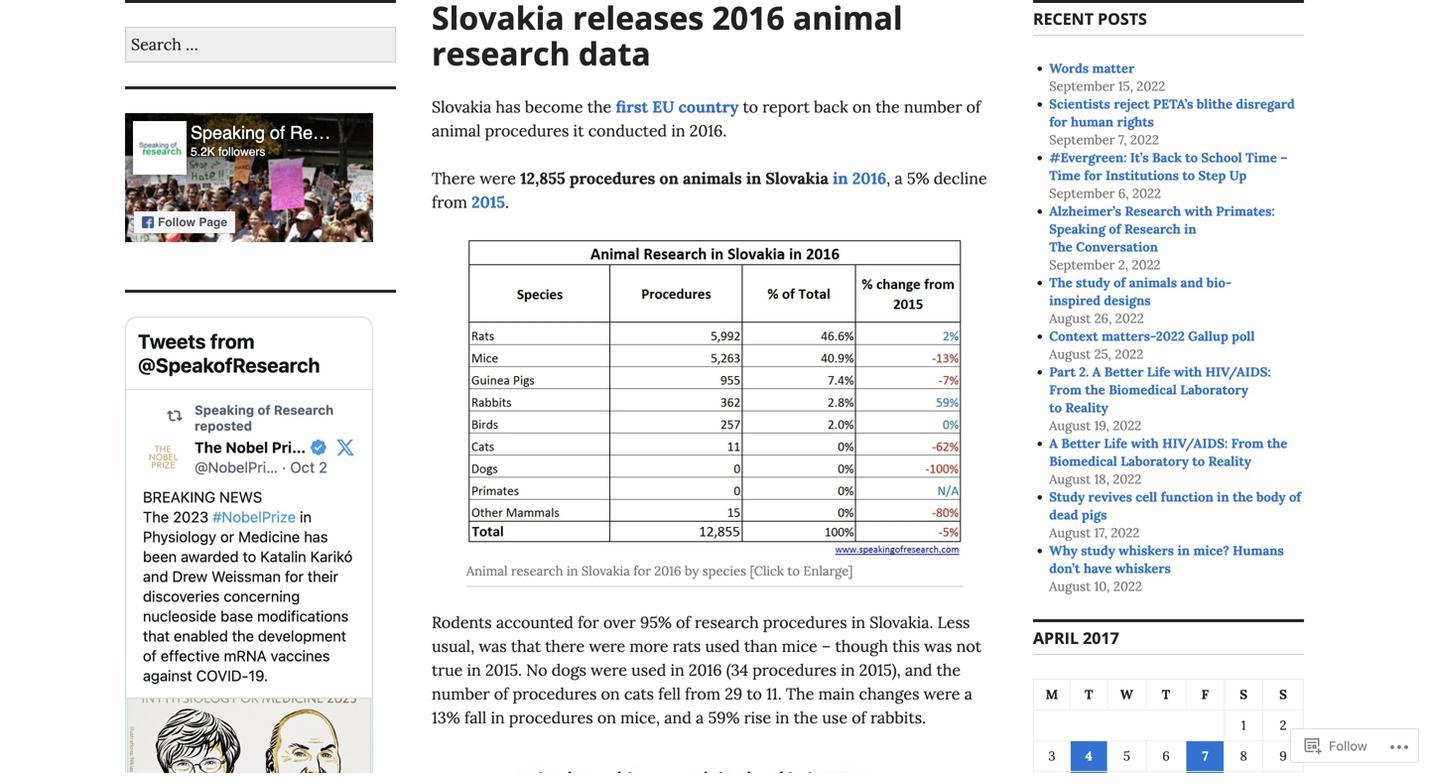 Task type: vqa. For each thing, say whether or not it's contained in the screenshot.
rise
yes



Task type: locate. For each thing, give the bounding box(es) containing it.
with down gallup poll
[[1174, 364, 1202, 380]]

procedures down conducted
[[570, 168, 655, 189]]

research up than
[[695, 612, 759, 633]]

to right 'back'
[[1186, 149, 1198, 166]]

0 horizontal spatial animals
[[683, 168, 742, 189]]

s up 2
[[1280, 686, 1287, 703]]

animals
[[683, 168, 742, 189], [1129, 274, 1177, 291]]

1 vertical spatial life
[[1104, 435, 1128, 452]]

context matters-2022 gallup poll link
[[1050, 328, 1255, 344]]

changes
[[859, 684, 920, 704]]

1 vertical spatial the
[[786, 684, 814, 704]]

0 vertical spatial laboratory
[[1181, 382, 1249, 398]]

it's
[[1130, 149, 1149, 166]]

0 horizontal spatial number
[[432, 684, 490, 704]]

1 vertical spatial hiv/aids:
[[1163, 435, 1228, 452]]

august down don't
[[1050, 578, 1091, 595]]

2022 up revives
[[1113, 471, 1142, 487]]

1 vertical spatial –
[[822, 636, 831, 657]]

0 horizontal spatial from
[[1050, 382, 1082, 398]]

enlarge]
[[803, 563, 853, 579]]

– down disregard
[[1281, 149, 1288, 166]]

0 vertical spatial a
[[895, 168, 903, 189]]

2016 left 5%
[[852, 168, 887, 189]]

alzheimer's
[[1050, 203, 1122, 219]]

less
[[938, 612, 970, 633]]

t
[[1085, 686, 1093, 703], [1162, 686, 1171, 703]]

0 vertical spatial the
[[1050, 274, 1073, 291]]

t right m
[[1085, 686, 1093, 703]]

0 vertical spatial from
[[1050, 382, 1082, 398]]

was up 2015. at the left bottom of the page
[[479, 636, 507, 657]]

procedures
[[485, 121, 569, 141], [570, 168, 655, 189], [763, 612, 847, 633], [753, 660, 837, 680], [513, 684, 597, 704], [509, 708, 593, 728]]

from left 29
[[685, 684, 721, 704]]

life down 19,
[[1104, 435, 1128, 452]]

0 vertical spatial time
[[1246, 149, 1277, 166]]

0 horizontal spatial time
[[1050, 167, 1081, 184]]

a down not at the bottom
[[965, 684, 973, 704]]

rats
[[673, 636, 701, 657]]

13%
[[432, 708, 460, 728]]

1 vertical spatial animal
[[432, 121, 481, 141]]

with
[[1185, 203, 1213, 219], [1174, 364, 1202, 380], [1131, 435, 1159, 452]]

1 vertical spatial animals
[[1129, 274, 1177, 291]]

in up accounted
[[567, 563, 578, 579]]

the inside the to report back on the number of animal procedures it conducted in 2016.
[[876, 97, 900, 117]]

0 horizontal spatial from
[[432, 192, 467, 212]]

– inside rodents accounted for over 95% of research procedures in slovakia. less usual, was that there were more rats used than mice – though this was not true in 2015. no dogs were used in 2016 (34 procedures in 2015), and the number of procedures on cats fell from 29 to 11. the main changes were a 13% fall in procedures on mice, and a 59% rise in the use of rabbits.
[[822, 636, 831, 657]]

used
[[705, 636, 740, 657], [632, 660, 666, 680]]

0 horizontal spatial s
[[1240, 686, 1248, 703]]

to right [click
[[788, 563, 800, 579]]

to left report
[[743, 97, 758, 117]]

august up study
[[1050, 471, 1091, 487]]

2015.
[[485, 660, 522, 680]]

the conversation
[[1050, 239, 1158, 255]]

15,
[[1119, 78, 1134, 94]]

0 horizontal spatial used
[[632, 660, 666, 680]]

for inside rodents accounted for over 95% of research procedures in slovakia. less usual, was that there were more rats used than mice – though this was not true in 2015. no dogs were used in 2016 (34 procedures in 2015), and the number of procedures on cats fell from 29 to 11. the main changes were a 13% fall in procedures on mice, and a 59% rise in the use of rabbits.
[[578, 612, 599, 633]]

to
[[743, 97, 758, 117], [1186, 149, 1198, 166], [1183, 167, 1195, 184], [788, 563, 800, 579], [747, 684, 762, 704]]

why study whiskers in mice? humans don't have whiskers link
[[1050, 543, 1284, 577]]

0 horizontal spatial life
[[1104, 435, 1128, 452]]

laboratory down gallup poll
[[1181, 382, 1249, 398]]

0 vertical spatial –
[[1281, 149, 1288, 166]]

1 horizontal spatial from
[[1232, 435, 1264, 452]]

animals inside the words matter september 15, 2022 scientists reject peta's blithe disregard for human rights september 7, 2022 #evergreen: it's back to school time – time for institutions to step up september 6, 2022 alzheimer's research with primates: speaking of research in the conversation september 2, 2022 the study of animals and bio- inspired designs august 26, 2022 context matters-2022 gallup poll august 25, 2022 part 2.  a better life with hiv/aids: from the biomedical laboratory to reality august 19, 2022 a better life with hiv/aids: from the biomedical laboratory to reality august 18, 2022 study revives cell function in the body of dead pigs august 17, 2022 why study whiskers in mice? humans don't have whiskers august 10, 2022
[[1129, 274, 1177, 291]]

human rights
[[1071, 114, 1154, 130]]

0 horizontal spatial a
[[1050, 435, 1058, 452]]

main
[[819, 684, 855, 704]]

2022 down matters-
[[1115, 346, 1144, 362]]

has
[[496, 97, 521, 117]]

2.
[[1079, 364, 1089, 380]]

part
[[1050, 364, 1076, 380]]

1 vertical spatial used
[[632, 660, 666, 680]]

in right the true on the bottom of the page
[[467, 660, 481, 680]]

research
[[1125, 203, 1181, 219], [1125, 221, 1181, 237]]

0 horizontal spatial –
[[822, 636, 831, 657]]

0 horizontal spatial to reality
[[1050, 400, 1109, 416]]

eu
[[652, 97, 674, 117]]

0 vertical spatial better
[[1105, 364, 1144, 380]]

hiv/aids:
[[1206, 364, 1271, 380], [1163, 435, 1228, 452]]

animals up context matters-2022 gallup poll "link"
[[1129, 274, 1177, 291]]

2 vertical spatial with
[[1131, 435, 1159, 452]]

was down less on the right bottom
[[924, 636, 952, 657]]

the
[[1050, 274, 1073, 291], [786, 684, 814, 704]]

4 august from the top
[[1050, 471, 1091, 487]]

time right school in the right of the page
[[1246, 149, 1277, 166]]

on inside the to report back on the number of animal procedures it conducted in 2016.
[[853, 97, 872, 117]]

1 vertical spatial a
[[1050, 435, 1058, 452]]

0 horizontal spatial research
[[511, 563, 563, 579]]

number up 5%
[[904, 97, 962, 117]]

april 2017
[[1033, 627, 1119, 649]]

1 horizontal spatial better
[[1105, 364, 1144, 380]]

to left the "11."
[[747, 684, 762, 704]]

for
[[1050, 114, 1068, 130], [1084, 167, 1102, 184], [634, 563, 651, 579], [578, 612, 599, 633]]

1 horizontal spatial to reality
[[1193, 453, 1252, 470]]

1 horizontal spatial life
[[1147, 364, 1171, 380]]

None search field
[[125, 27, 396, 63]]

2016
[[712, 0, 785, 39], [852, 168, 887, 189], [654, 563, 682, 579], [689, 660, 722, 680]]

animal
[[467, 563, 508, 579]]

2 september from the top
[[1050, 132, 1115, 148]]

0 vertical spatial life
[[1147, 364, 1171, 380]]

1 horizontal spatial a
[[895, 168, 903, 189]]

study up inspired designs on the top
[[1076, 274, 1111, 291]]

better down the 25,
[[1105, 364, 1144, 380]]

1 horizontal spatial used
[[705, 636, 740, 657]]

0 vertical spatial with
[[1185, 203, 1213, 219]]

to inside the to report back on the number of animal procedures it conducted in 2016.
[[743, 97, 758, 117]]

0 vertical spatial hiv/aids:
[[1206, 364, 1271, 380]]

0 horizontal spatial t
[[1085, 686, 1093, 703]]

section
[[125, 0, 1304, 773]]

conducted
[[588, 121, 667, 141]]

of inside the to report back on the number of animal procedures it conducted in 2016.
[[966, 97, 981, 117]]

biomedical down the 25,
[[1109, 382, 1177, 398]]

august left 19,
[[1050, 417, 1091, 434]]

part 2.  a better life with hiv/aids: from the biomedical laboratory to reality link
[[1050, 364, 1271, 416]]

body
[[1257, 489, 1286, 505]]

a right the ,
[[895, 168, 903, 189]]

used down the more
[[632, 660, 666, 680]]

the inside rodents accounted for over 95% of research procedures in slovakia. less usual, was that there were more rats used than mice – though this was not true in 2015. no dogs were used in 2016 (34 procedures in 2015), and the number of procedures on cats fell from 29 to 11. the main changes were a 13% fall in procedures on mice, and a 59% rise in the use of rabbits.
[[786, 684, 814, 704]]

19,
[[1095, 417, 1110, 434]]

from inside rodents accounted for over 95% of research procedures in slovakia. less usual, was that there were more rats used than mice – though this was not true in 2015. no dogs were used in 2016 (34 procedures in 2015), and the number of procedures on cats fell from 29 to 11. the main changes were a 13% fall in procedures on mice, and a 59% rise in the use of rabbits.
[[685, 684, 721, 704]]

revives
[[1089, 489, 1133, 505]]

research right animal
[[511, 563, 563, 579]]

from down there
[[432, 192, 467, 212]]

1 horizontal spatial research
[[695, 612, 759, 633]]

6,
[[1119, 185, 1129, 202]]

1 was from the left
[[479, 636, 507, 657]]

study
[[1050, 489, 1085, 505]]

1 august from the top
[[1050, 310, 1091, 327]]

animal up there
[[432, 121, 481, 141]]

,
[[887, 168, 891, 189]]

0 vertical spatial animals
[[683, 168, 742, 189]]

true
[[432, 660, 463, 680]]

number down the true on the bottom of the page
[[432, 684, 490, 704]]

0 vertical spatial animal
[[793, 0, 903, 39]]

2016 up report
[[712, 0, 785, 39]]

step up
[[1199, 167, 1247, 184]]

blithe
[[1197, 96, 1233, 112]]

1 vertical spatial number
[[432, 684, 490, 704]]

august down 'dead' at right
[[1050, 525, 1091, 541]]

0 horizontal spatial the
[[786, 684, 814, 704]]

biomedical
[[1109, 382, 1177, 398], [1050, 453, 1118, 470]]

dead
[[1050, 507, 1079, 523]]

0 horizontal spatial animal
[[432, 121, 481, 141]]

september down the conversation
[[1050, 257, 1115, 273]]

2 horizontal spatial a
[[965, 684, 973, 704]]

1 vertical spatial laboratory
[[1121, 453, 1189, 470]]

reject
[[1114, 96, 1150, 112]]

the left use at right bottom
[[794, 708, 818, 728]]

0 vertical spatial and
[[1181, 274, 1204, 291]]

and inside the words matter september 15, 2022 scientists reject peta's blithe disregard for human rights september 7, 2022 #evergreen: it's back to school time – time for institutions to step up september 6, 2022 alzheimer's research with primates: speaking of research in the conversation september 2, 2022 the study of animals and bio- inspired designs august 26, 2022 context matters-2022 gallup poll august 25, 2022 part 2.  a better life with hiv/aids: from the biomedical laboratory to reality august 19, 2022 a better life with hiv/aids: from the biomedical laboratory to reality august 18, 2022 study revives cell function in the body of dead pigs august 17, 2022 why study whiskers in mice? humans don't have whiskers august 10, 2022
[[1181, 274, 1204, 291]]

study revives cell function in the body of dead pigs link
[[1050, 489, 1302, 523]]

april
[[1033, 627, 1079, 649]]

s up the 1
[[1240, 686, 1248, 703]]

1 vertical spatial research
[[695, 612, 759, 633]]

2022 right 2,
[[1132, 257, 1161, 273]]

1 vertical spatial from
[[1232, 435, 1264, 452]]

slovakia releases 2016 animal research data
[[432, 0, 903, 75]]

time down #evergreen:
[[1050, 167, 1081, 184]]

#evergreen: it's back to school time – time for institutions to step up link
[[1050, 149, 1288, 184]]

4 september from the top
[[1050, 257, 1115, 273]]

.
[[505, 192, 509, 212]]

0 horizontal spatial and
[[664, 708, 692, 728]]

0 vertical spatial a
[[1093, 364, 1101, 380]]

2017
[[1083, 627, 1119, 649]]

follow
[[1329, 739, 1368, 753]]

– right 'mice'
[[822, 636, 831, 657]]

posts
[[1098, 8, 1147, 29]]

first eu country link
[[616, 97, 739, 117]]

september up #evergreen:
[[1050, 132, 1115, 148]]

a
[[895, 168, 903, 189], [965, 684, 973, 704], [696, 708, 704, 728]]

and down "this"
[[905, 660, 933, 680]]

mice
[[782, 636, 818, 657]]

the right back
[[876, 97, 900, 117]]

2,
[[1119, 257, 1129, 273]]

2022 right the 17,
[[1111, 525, 1140, 541]]

hiv/aids: up the function
[[1163, 435, 1228, 452]]

on
[[853, 97, 872, 117], [660, 168, 679, 189], [601, 684, 620, 704], [597, 708, 616, 728]]

on right back
[[853, 97, 872, 117]]

it
[[573, 121, 584, 141]]

5%
[[907, 168, 930, 189]]

1 vertical spatial time
[[1050, 167, 1081, 184]]

0 horizontal spatial a
[[696, 708, 704, 728]]

in
[[671, 121, 685, 141], [746, 168, 762, 189], [833, 168, 848, 189], [1184, 221, 1197, 237], [1217, 489, 1230, 505], [1178, 543, 1190, 559], [567, 563, 578, 579], [852, 612, 866, 633], [467, 660, 481, 680], [671, 660, 685, 680], [841, 660, 855, 680], [491, 708, 505, 728], [776, 708, 790, 728]]

september up alzheimer's
[[1050, 185, 1115, 202]]

1 horizontal spatial s
[[1280, 686, 1287, 703]]

1 t from the left
[[1085, 686, 1093, 703]]

animal
[[793, 0, 903, 39], [432, 121, 481, 141]]

1 vertical spatial to reality
[[1193, 453, 1252, 470]]

6 august from the top
[[1050, 578, 1091, 595]]

slovakia left in 2016 link
[[766, 168, 829, 189]]

2 horizontal spatial and
[[1181, 274, 1204, 291]]

procedures inside the to report back on the number of animal procedures it conducted in 2016.
[[485, 121, 569, 141]]

animals down 2016.
[[683, 168, 742, 189]]

0 horizontal spatial better
[[1062, 435, 1101, 452]]

primates:
[[1216, 203, 1275, 219]]

1 vertical spatial study
[[1081, 543, 1116, 559]]

than
[[744, 636, 778, 657]]

2 vertical spatial and
[[664, 708, 692, 728]]

1 horizontal spatial t
[[1162, 686, 1171, 703]]

over
[[603, 612, 636, 633]]

there
[[432, 168, 475, 189]]

– for mice
[[822, 636, 831, 657]]

a up study
[[1050, 435, 1058, 452]]

2015
[[472, 192, 505, 212]]

was
[[479, 636, 507, 657], [924, 636, 952, 657]]

procedures down 'has'
[[485, 121, 569, 141]]

with up cell
[[1131, 435, 1159, 452]]

1 horizontal spatial animal
[[793, 0, 903, 39]]

w
[[1121, 686, 1134, 703]]

animal inside the to report back on the number of animal procedures it conducted in 2016.
[[432, 121, 481, 141]]

1 horizontal spatial from
[[685, 684, 721, 704]]

laboratory up cell
[[1121, 453, 1189, 470]]

on down conducted
[[660, 168, 679, 189]]

matters-
[[1102, 328, 1156, 344]]

1 horizontal spatial number
[[904, 97, 962, 117]]

– inside the words matter september 15, 2022 scientists reject peta's blithe disregard for human rights september 7, 2022 #evergreen: it's back to school time – time for institutions to step up september 6, 2022 alzheimer's research with primates: speaking of research in the conversation september 2, 2022 the study of animals and bio- inspired designs august 26, 2022 context matters-2022 gallup poll august 25, 2022 part 2.  a better life with hiv/aids: from the biomedical laboratory to reality august 19, 2022 a better life with hiv/aids: from the biomedical laboratory to reality august 18, 2022 study revives cell function in the body of dead pigs august 17, 2022 why study whiskers in mice? humans don't have whiskers august 10, 2022
[[1281, 149, 1288, 166]]

(34
[[726, 660, 749, 680]]

august up context
[[1050, 310, 1091, 327]]

0 vertical spatial from
[[432, 192, 467, 212]]

1 horizontal spatial and
[[905, 660, 933, 680]]

use
[[822, 708, 848, 728]]

from
[[432, 192, 467, 212], [685, 684, 721, 704]]

the up inspired designs on the top
[[1050, 274, 1073, 291]]

4 link
[[1071, 742, 1107, 771]]

from up body
[[1232, 435, 1264, 452]]

2 vertical spatial a
[[696, 708, 704, 728]]

0 vertical spatial number
[[904, 97, 962, 117]]

0 horizontal spatial was
[[479, 636, 507, 657]]

0 vertical spatial used
[[705, 636, 740, 657]]

1 horizontal spatial was
[[924, 636, 952, 657]]

speaking
[[1050, 221, 1106, 237]]

5
[[1124, 748, 1131, 764]]

with down the "step up" at the right
[[1185, 203, 1213, 219]]

6
[[1163, 748, 1170, 764]]

humans
[[1233, 543, 1284, 559]]

to reality up the function
[[1193, 453, 1252, 470]]

study down the 17,
[[1081, 543, 1116, 559]]

a left 59%
[[696, 708, 704, 728]]

1 horizontal spatial –
[[1281, 149, 1288, 166]]

september up 'scientists'
[[1050, 78, 1115, 94]]

august down context
[[1050, 346, 1091, 362]]

s
[[1240, 686, 1248, 703], [1280, 686, 1287, 703]]

of up decline
[[966, 97, 981, 117]]

first
[[616, 97, 648, 117]]

a inside , a 5% decline from
[[895, 168, 903, 189]]

to left the "step up" at the right
[[1183, 167, 1195, 184]]

1 vertical spatial biomedical
[[1050, 453, 1118, 470]]

1 vertical spatial from
[[685, 684, 721, 704]]

procedures down no
[[509, 708, 593, 728]]

in 2016 link
[[833, 168, 887, 189]]

0 vertical spatial research
[[1125, 203, 1181, 219]]

Search … search field
[[125, 27, 396, 63]]

1 horizontal spatial the
[[1050, 274, 1073, 291]]

2016 down rats
[[689, 660, 722, 680]]

2
[[1280, 717, 1287, 734]]

1 horizontal spatial animals
[[1129, 274, 1177, 291]]



Task type: describe. For each thing, give the bounding box(es) containing it.
2022 right 19,
[[1113, 417, 1142, 434]]

to inside rodents accounted for over 95% of research procedures in slovakia. less usual, was that there were more rats used than mice – though this was not true in 2015. no dogs were used in 2016 (34 procedures in 2015), and the number of procedures on cats fell from 29 to 11. the main changes were a 13% fall in procedures on mice, and a 59% rise in the use of rabbits.
[[747, 684, 762, 704]]

procedures up 'mice'
[[763, 612, 847, 633]]

to report back on the number of animal procedures it conducted in 2016.
[[432, 97, 981, 141]]

the down '2.'
[[1085, 382, 1106, 398]]

2022 left gallup poll
[[1156, 328, 1185, 344]]

2022 up matters-
[[1116, 310, 1144, 327]]

why
[[1050, 543, 1078, 559]]

0 vertical spatial to reality
[[1050, 400, 1109, 416]]

#evergreen:
[[1050, 149, 1127, 166]]

in up main
[[841, 660, 855, 680]]

1 september from the top
[[1050, 78, 1115, 94]]

on left cats
[[601, 684, 620, 704]]

slovakia inside slovakia releases 2016 animal research data
[[432, 0, 565, 39]]

mice?
[[1194, 543, 1230, 559]]

fall
[[464, 708, 487, 728]]

of down 2015. at the left bottom of the page
[[494, 684, 509, 704]]

fell
[[658, 684, 681, 704]]

11.
[[766, 684, 782, 704]]

slovakia up over
[[582, 563, 630, 579]]

in inside the to report back on the number of animal procedures it conducted in 2016.
[[671, 121, 685, 141]]

school
[[1202, 149, 1243, 166]]

12,855
[[520, 168, 565, 189]]

2022 right the 15,
[[1137, 78, 1166, 94]]

research inside rodents accounted for over 95% of research procedures in slovakia. less usual, was that there were more rats used than mice – though this was not true in 2015. no dogs were used in 2016 (34 procedures in 2015), and the number of procedures on cats fell from 29 to 11. the main changes were a 13% fall in procedures on mice, and a 59% rise in the use of rabbits.
[[695, 612, 759, 633]]

in up though
[[852, 612, 866, 633]]

were up 2015 .
[[480, 168, 516, 189]]

words matter september 15, 2022 scientists reject peta's blithe disregard for human rights september 7, 2022 #evergreen: it's back to school time – time for institutions to step up september 6, 2022 alzheimer's research with primates: speaking of research in the conversation september 2, 2022 the study of animals and bio- inspired designs august 26, 2022 context matters-2022 gallup poll august 25, 2022 part 2.  a better life with hiv/aids: from the biomedical laboratory to reality august 19, 2022 a better life with hiv/aids: from the biomedical laboratory to reality august 18, 2022 study revives cell function in the body of dead pigs august 17, 2022 why study whiskers in mice? humans don't have whiskers august 10, 2022
[[1050, 60, 1302, 595]]

the left first on the left
[[587, 97, 612, 117]]

3 september from the top
[[1050, 185, 1115, 202]]

for down 'scientists'
[[1050, 114, 1068, 130]]

species
[[703, 563, 747, 579]]

2022 up it's
[[1131, 132, 1159, 148]]

9
[[1280, 748, 1287, 764]]

0 vertical spatial research
[[511, 563, 563, 579]]

function
[[1161, 489, 1214, 505]]

were down over
[[589, 636, 626, 657]]

in right the function
[[1217, 489, 1230, 505]]

3
[[1049, 748, 1056, 764]]

releases
[[573, 0, 704, 39]]

rodents accounted for over 95% of research procedures in slovakia. less usual, was that there were more rats used than mice – though this was not true in 2015. no dogs were used in 2016 (34 procedures in 2015), and the number of procedures on cats fell from 29 to 11. the main changes were a 13% fall in procedures on mice, and a 59% rise in the use of rabbits.
[[432, 612, 982, 728]]

, a 5% decline from
[[432, 168, 987, 212]]

the inside the words matter september 15, 2022 scientists reject peta's blithe disregard for human rights september 7, 2022 #evergreen: it's back to school time – time for institutions to step up september 6, 2022 alzheimer's research with primates: speaking of research in the conversation september 2, 2022 the study of animals and bio- inspired designs august 26, 2022 context matters-2022 gallup poll august 25, 2022 part 2.  a better life with hiv/aids: from the biomedical laboratory to reality august 19, 2022 a better life with hiv/aids: from the biomedical laboratory to reality august 18, 2022 study revives cell function in the body of dead pigs august 17, 2022 why study whiskers in mice? humans don't have whiskers august 10, 2022
[[1050, 274, 1073, 291]]

the down not at the bottom
[[937, 660, 961, 680]]

in left the ,
[[833, 168, 848, 189]]

mice,
[[621, 708, 660, 728]]

5 august from the top
[[1050, 525, 1091, 541]]

though
[[835, 636, 888, 657]]

section containing recent posts
[[125, 0, 1304, 773]]

2016 inside rodents accounted for over 95% of research procedures in slovakia. less usual, was that there were more rats used than mice – though this was not true in 2015. no dogs were used in 2016 (34 procedures in 2015), and the number of procedures on cats fell from 29 to 11. the main changes were a 13% fall in procedures on mice, and a 59% rise in the use of rabbits.
[[689, 660, 722, 680]]

in down the to report back on the number of animal procedures it conducted in 2016.
[[746, 168, 762, 189]]

decline
[[934, 168, 987, 189]]

context
[[1050, 328, 1099, 344]]

1
[[1242, 717, 1246, 734]]

the study of animals and bio- inspired designs link
[[1050, 274, 1232, 309]]

animal inside slovakia releases 2016 animal research data
[[793, 0, 903, 39]]

there
[[545, 636, 585, 657]]

2 t from the left
[[1162, 686, 1171, 703]]

dogs
[[552, 660, 587, 680]]

in right 'rise' on the right bottom of the page
[[776, 708, 790, 728]]

2022 down institutions
[[1133, 185, 1161, 202]]

1 horizontal spatial a
[[1093, 364, 1101, 380]]

2016 inside slovakia releases 2016 animal research data
[[712, 0, 785, 39]]

were up rabbits.
[[924, 684, 960, 704]]

country
[[679, 97, 739, 117]]

of up the conversation
[[1109, 221, 1121, 237]]

25,
[[1095, 346, 1112, 362]]

3 august from the top
[[1050, 417, 1091, 434]]

0 vertical spatial study
[[1076, 274, 1111, 291]]

– for time
[[1281, 149, 1288, 166]]

have whiskers
[[1084, 560, 1171, 577]]

animal research in slovakia for 2016 by species [click to enlarge]
[[467, 563, 853, 579]]

2 s from the left
[[1280, 686, 1287, 703]]

2 august from the top
[[1050, 346, 1091, 362]]

1 vertical spatial better
[[1062, 435, 1101, 452]]

there were 12,855 procedures on animals in slovakia in 2016
[[432, 168, 887, 189]]

26,
[[1095, 310, 1112, 327]]

become
[[525, 97, 583, 117]]

2016.
[[690, 121, 727, 141]]

29
[[725, 684, 743, 704]]

0 vertical spatial biomedical
[[1109, 382, 1177, 398]]

the up body
[[1267, 435, 1288, 452]]

don't
[[1050, 560, 1080, 577]]

that
[[511, 636, 541, 657]]

7 link
[[1187, 742, 1224, 771]]

usual,
[[432, 636, 475, 657]]

scientists reject peta's blithe disregard for human rights link
[[1050, 96, 1295, 130]]

10,
[[1095, 578, 1110, 595]]

gallup poll
[[1188, 328, 1255, 344]]

inspired designs
[[1050, 292, 1151, 309]]

from inside , a 5% decline from
[[432, 192, 467, 212]]

recent
[[1033, 8, 1094, 29]]

institutions
[[1106, 167, 1179, 184]]

1 vertical spatial and
[[905, 660, 933, 680]]

of right body
[[1289, 489, 1302, 505]]

59%
[[708, 708, 740, 728]]

in left the mice?
[[1178, 543, 1190, 559]]

procedures down dogs
[[513, 684, 597, 704]]

17,
[[1095, 525, 1108, 541]]

of down 2,
[[1114, 274, 1126, 291]]

procedures down 'mice'
[[753, 660, 837, 680]]

words matter link
[[1050, 60, 1135, 76]]

number inside the to report back on the number of animal procedures it conducted in 2016.
[[904, 97, 962, 117]]

recent posts
[[1033, 8, 1147, 29]]

this
[[893, 636, 920, 657]]

slovakia has become the first eu country
[[432, 97, 739, 117]]

slovakia.
[[870, 612, 934, 633]]

2022 down have whiskers
[[1114, 578, 1142, 595]]

report
[[763, 97, 810, 117]]

in right fall
[[491, 708, 505, 728]]

on left the mice,
[[597, 708, 616, 728]]

were up cats
[[591, 660, 627, 680]]

alzheimer's research with primates: speaking of research in the conversation link
[[1050, 203, 1275, 255]]

pigs
[[1082, 507, 1107, 523]]

more
[[630, 636, 669, 657]]

of up rats
[[676, 612, 691, 633]]

for down #evergreen:
[[1084, 167, 1102, 184]]

1 vertical spatial a
[[965, 684, 973, 704]]

the left body
[[1233, 489, 1253, 505]]

back
[[1152, 149, 1182, 166]]

1 vertical spatial with
[[1174, 364, 1202, 380]]

1 horizontal spatial time
[[1246, 149, 1277, 166]]

for left by
[[634, 563, 651, 579]]

back
[[814, 97, 849, 117]]

in down #evergreen: it's back to school time – time for institutions to step up link
[[1184, 221, 1197, 237]]

matter
[[1092, 60, 1135, 76]]

8
[[1240, 748, 1248, 764]]

2 was from the left
[[924, 636, 952, 657]]

2016 left by
[[654, 563, 682, 579]]

follow link
[[1298, 730, 1376, 762]]

in up fell
[[671, 660, 685, 680]]

of right use at right bottom
[[852, 708, 867, 728]]

f
[[1202, 686, 1209, 703]]

rabbits.
[[871, 708, 926, 728]]

words
[[1050, 60, 1089, 76]]

1 vertical spatial research
[[1125, 221, 1181, 237]]

rise
[[744, 708, 771, 728]]

scientists
[[1050, 96, 1111, 112]]

number inside rodents accounted for over 95% of research procedures in slovakia. less usual, was that there were more rats used than mice – though this was not true in 2015. no dogs were used in 2016 (34 procedures in 2015), and the number of procedures on cats fell from 29 to 11. the main changes were a 13% fall in procedures on mice, and a 59% rise in the use of rabbits.
[[432, 684, 490, 704]]

slovakia left 'has'
[[432, 97, 492, 117]]

1 s from the left
[[1240, 686, 1248, 703]]



